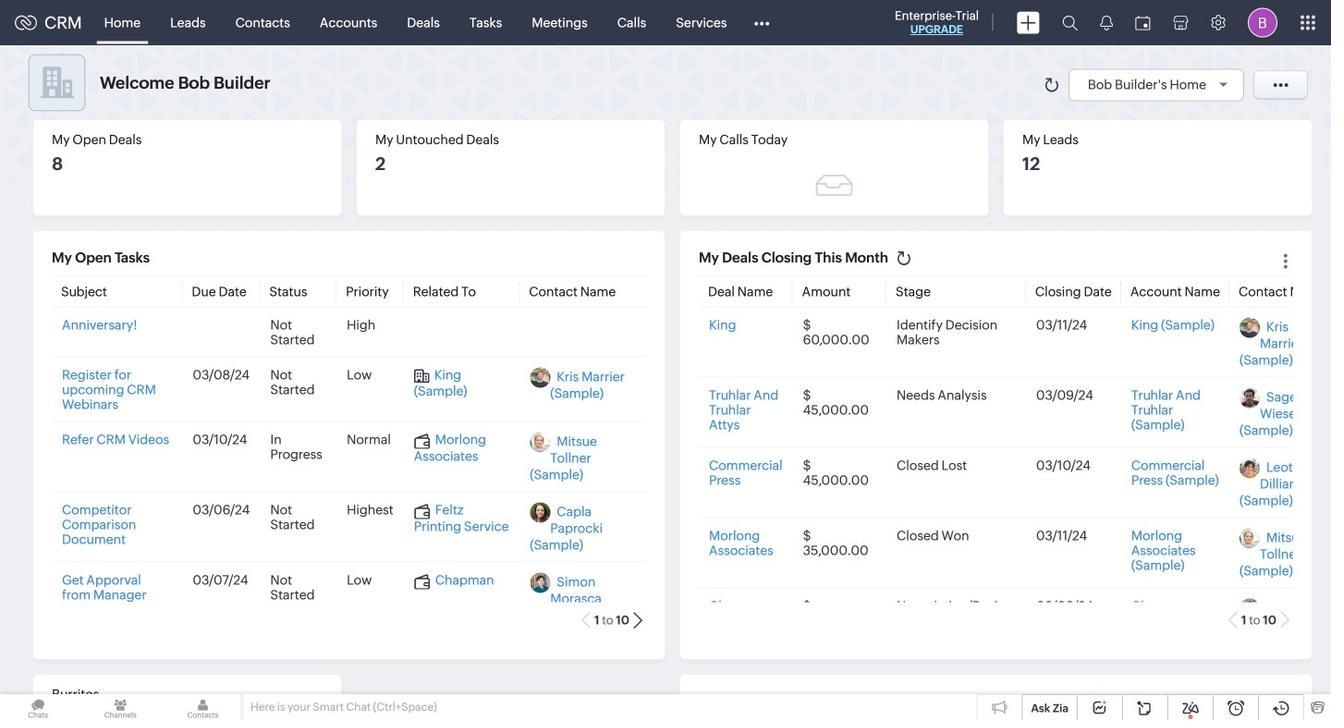 Task type: locate. For each thing, give the bounding box(es) containing it.
Other Modules field
[[742, 8, 782, 37]]

profile element
[[1238, 0, 1289, 45]]

search element
[[1052, 0, 1090, 45]]

create menu image
[[1017, 12, 1041, 34]]

calendar image
[[1136, 15, 1152, 30]]

signals element
[[1090, 0, 1125, 45]]



Task type: describe. For each thing, give the bounding box(es) containing it.
chats image
[[0, 695, 76, 721]]

logo image
[[15, 15, 37, 30]]

signals image
[[1101, 15, 1114, 31]]

search image
[[1063, 15, 1078, 31]]

profile image
[[1249, 8, 1278, 37]]

contacts image
[[165, 695, 241, 721]]

channels image
[[82, 695, 159, 721]]

create menu element
[[1006, 0, 1052, 45]]



